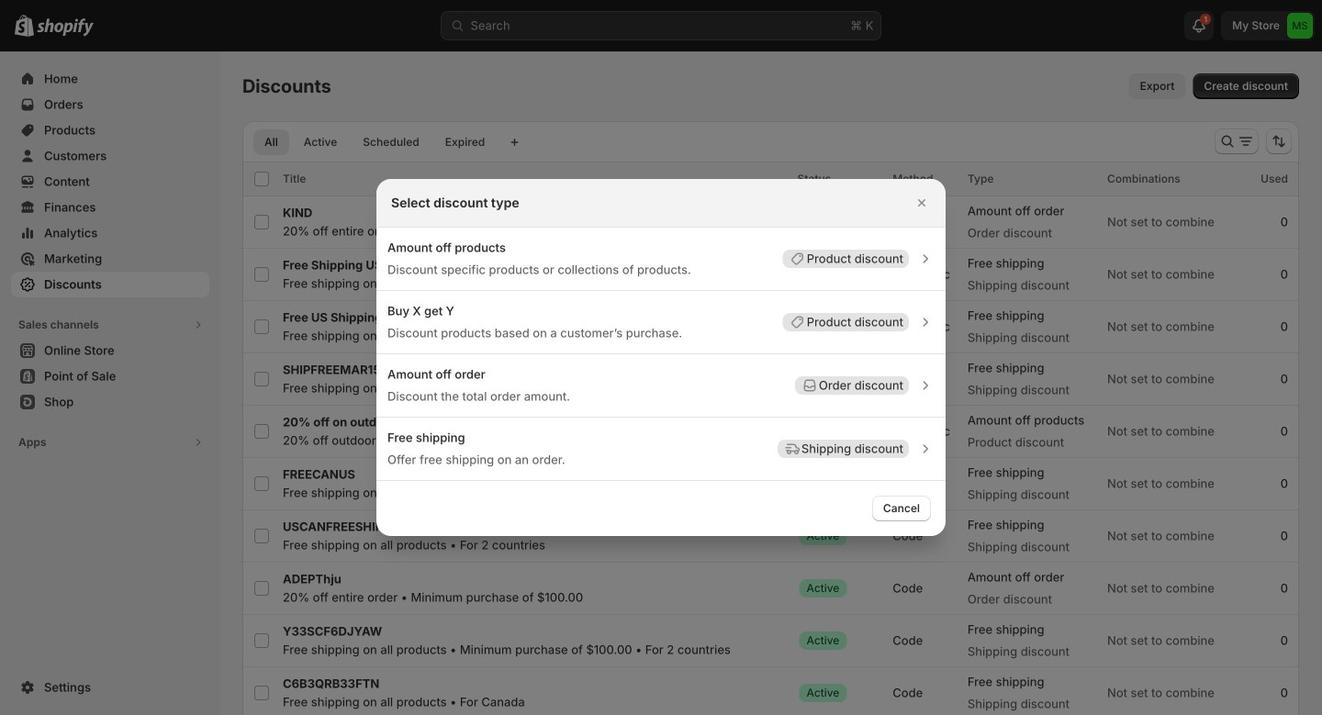 Task type: vqa. For each thing, say whether or not it's contained in the screenshot.
Search countries text field
no



Task type: locate. For each thing, give the bounding box(es) containing it.
dialog
[[0, 179, 1323, 536]]

shopify image
[[37, 18, 94, 37]]

tab list
[[250, 129, 500, 155]]



